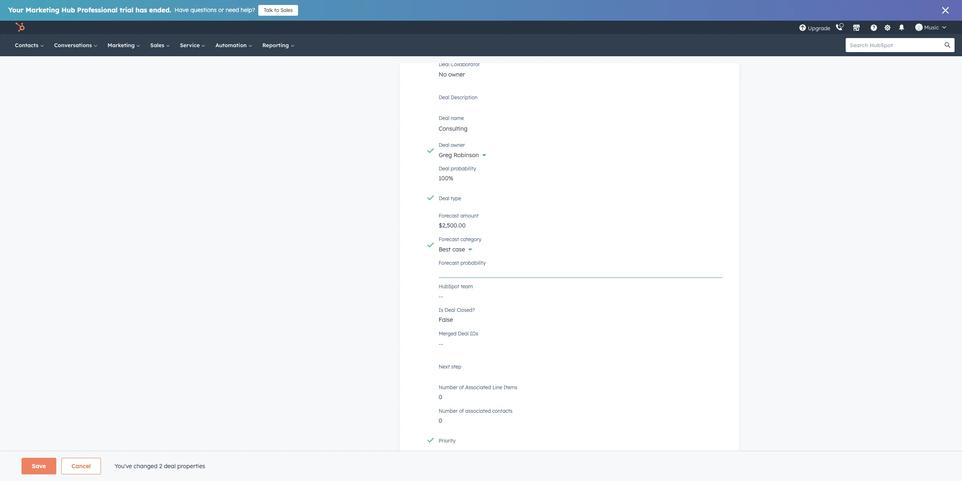 Task type: describe. For each thing, give the bounding box(es) containing it.
talk to sales
[[264, 7, 293, 13]]

notifications image
[[898, 24, 905, 32]]

have
[[175, 6, 189, 14]]

Deal Description text field
[[439, 93, 723, 110]]

robinson
[[454, 152, 479, 159]]

your
[[8, 6, 24, 14]]

amount
[[460, 213, 479, 219]]

number of associated line items
[[439, 385, 517, 391]]

type
[[451, 196, 461, 202]]

greg robinson
[[439, 152, 479, 159]]

settings link
[[883, 23, 893, 32]]

hubspot
[[439, 284, 459, 290]]

automation
[[215, 42, 248, 48]]

best case button
[[439, 241, 723, 255]]

deal for deal description
[[439, 95, 449, 101]]

service
[[180, 42, 201, 48]]

marketplaces button
[[848, 21, 865, 34]]

menu containing music
[[798, 21, 952, 34]]

description
[[451, 95, 477, 101]]

hubspot link
[[10, 22, 31, 32]]

no owner button
[[439, 66, 723, 83]]

case
[[452, 246, 465, 254]]

deal left ids
[[458, 331, 469, 337]]

talk to sales button
[[258, 5, 298, 16]]

sales link
[[145, 34, 175, 56]]

service link
[[175, 34, 210, 56]]

forecast for forecast probability
[[439, 260, 459, 266]]

forecast probability
[[439, 260, 486, 266]]

hub
[[61, 6, 75, 14]]

deal collaborator no owner
[[439, 61, 480, 78]]

talk
[[264, 7, 273, 13]]

1 - from the left
[[439, 293, 441, 301]]

0 vertical spatial marketing
[[26, 6, 59, 14]]

probability for deal probability
[[451, 166, 476, 172]]

category
[[460, 237, 481, 243]]

questions
[[190, 6, 217, 14]]

contacts
[[492, 408, 513, 415]]

greg robinson image
[[915, 24, 923, 31]]

properties
[[177, 463, 205, 470]]

hubspot image
[[15, 22, 25, 32]]

automation link
[[210, 34, 257, 56]]

priority
[[439, 438, 456, 444]]

owner inside deal collaborator no owner
[[448, 71, 465, 78]]

2
[[159, 463, 162, 470]]

no
[[439, 71, 447, 78]]

deal
[[164, 463, 176, 470]]

deal owner
[[439, 142, 465, 148]]

name
[[451, 115, 464, 121]]

Next step text field
[[439, 363, 723, 379]]

Deal name text field
[[439, 120, 723, 137]]

deal for deal type
[[439, 196, 449, 202]]

you've
[[114, 463, 132, 470]]

help image
[[870, 24, 878, 32]]

Is Deal Closed? text field
[[439, 312, 723, 326]]

save button
[[22, 458, 56, 475]]

Number of Associated Line Items text field
[[439, 390, 723, 403]]

hubspot team --
[[439, 284, 473, 301]]

notifications button
[[895, 21, 909, 34]]

forecast for forecast amount
[[439, 213, 459, 219]]

cancel button
[[61, 458, 101, 475]]

cancel
[[72, 463, 91, 470]]

contacts
[[15, 42, 40, 48]]

contacts link
[[10, 34, 49, 56]]

reporting
[[262, 42, 290, 48]]

collaborator
[[451, 61, 480, 68]]

number for number of associated line items
[[439, 385, 458, 391]]

deal type
[[439, 196, 461, 202]]

next step
[[439, 364, 461, 370]]

deal for deal collaborator no owner
[[439, 61, 449, 68]]

need
[[226, 6, 239, 14]]

team
[[461, 284, 473, 290]]

changed
[[134, 463, 157, 470]]

step
[[451, 364, 461, 370]]

of for associated
[[459, 385, 464, 391]]

marketing link
[[103, 34, 145, 56]]

deal right the is
[[445, 307, 455, 314]]

Merged Deal IDs text field
[[439, 336, 723, 352]]

greg
[[439, 152, 452, 159]]

an
[[457, 441, 464, 449]]

best case
[[439, 246, 465, 254]]



Task type: locate. For each thing, give the bounding box(es) containing it.
help button
[[867, 21, 881, 34]]

deal down greg
[[439, 166, 449, 172]]

deal inside deal collaborator no owner
[[439, 61, 449, 68]]

number
[[439, 385, 458, 391], [439, 408, 458, 415]]

sales left service
[[150, 42, 166, 48]]

save
[[32, 463, 46, 470]]

Forecast amount text field
[[439, 218, 723, 231]]

forecast for forecast category
[[439, 237, 459, 243]]

ids
[[470, 331, 478, 337]]

items
[[504, 385, 517, 391]]

marketing
[[26, 6, 59, 14], [108, 42, 136, 48]]

Deal probability text field
[[439, 171, 723, 184]]

2 forecast from the top
[[439, 237, 459, 243]]

Forecast probability text field
[[439, 265, 723, 278]]

number up the priority
[[439, 408, 458, 415]]

1 horizontal spatial marketing
[[108, 42, 136, 48]]

0 horizontal spatial sales
[[150, 42, 166, 48]]

deal up no
[[439, 61, 449, 68]]

professional
[[77, 6, 118, 14]]

-- button
[[439, 289, 723, 302]]

1 vertical spatial number
[[439, 408, 458, 415]]

forecast up best case
[[439, 237, 459, 243]]

music
[[924, 24, 939, 31]]

you've changed 2 deal properties
[[114, 463, 205, 470]]

number down next step
[[439, 385, 458, 391]]

1 horizontal spatial sales
[[280, 7, 293, 13]]

sales inside sales link
[[150, 42, 166, 48]]

1 vertical spatial owner
[[451, 142, 465, 148]]

-
[[439, 293, 441, 301], [441, 293, 443, 301]]

- up the is
[[439, 293, 441, 301]]

1 vertical spatial probability
[[460, 260, 486, 266]]

sales inside talk to sales button
[[280, 7, 293, 13]]

next
[[439, 364, 450, 370]]

deal for deal owner
[[439, 142, 449, 148]]

music button
[[910, 21, 951, 34]]

close image
[[942, 7, 949, 14]]

settings image
[[884, 24, 891, 32]]

of left associated on the bottom
[[459, 408, 464, 415]]

help?
[[241, 6, 255, 14]]

or
[[218, 6, 224, 14]]

1 vertical spatial forecast
[[439, 237, 459, 243]]

deal probability
[[439, 166, 476, 172]]

2 number from the top
[[439, 408, 458, 415]]

associated
[[465, 385, 491, 391]]

0 vertical spatial forecast
[[439, 213, 459, 219]]

number of associated contacts
[[439, 408, 513, 415]]

forecast category
[[439, 237, 481, 243]]

1 of from the top
[[459, 385, 464, 391]]

greg robinson button
[[439, 147, 723, 161]]

deal left description
[[439, 95, 449, 101]]

forecast
[[439, 213, 459, 219], [439, 237, 459, 243], [439, 260, 459, 266]]

1 vertical spatial marketing
[[108, 42, 136, 48]]

best
[[439, 246, 451, 254]]

has
[[135, 6, 147, 14]]

owner up greg robinson
[[451, 142, 465, 148]]

marketing left hub
[[26, 6, 59, 14]]

2 - from the left
[[441, 293, 443, 301]]

deal description
[[439, 95, 477, 101]]

forecast down deal type
[[439, 213, 459, 219]]

deal left type
[[439, 196, 449, 202]]

probability down the robinson at the left of page
[[451, 166, 476, 172]]

marketplaces image
[[853, 24, 860, 32]]

sales right to
[[280, 7, 293, 13]]

deal name
[[439, 115, 464, 121]]

option
[[465, 441, 483, 449]]

Number of associated contacts text field
[[439, 413, 723, 427]]

0 horizontal spatial marketing
[[26, 6, 59, 14]]

of left associated
[[459, 385, 464, 391]]

owner
[[448, 71, 465, 78], [451, 142, 465, 148]]

calling icon image
[[835, 24, 843, 31]]

deal
[[439, 61, 449, 68], [439, 95, 449, 101], [439, 115, 449, 121], [439, 142, 449, 148], [439, 166, 449, 172], [439, 196, 449, 202], [445, 307, 455, 314], [458, 331, 469, 337]]

3 forecast from the top
[[439, 260, 459, 266]]

menu
[[798, 21, 952, 34]]

calling icon button
[[832, 22, 846, 33]]

2 vertical spatial forecast
[[439, 260, 459, 266]]

- down hubspot
[[441, 293, 443, 301]]

upgrade
[[808, 25, 830, 31]]

associated
[[465, 408, 491, 415]]

1 vertical spatial of
[[459, 408, 464, 415]]

forecast amount
[[439, 213, 479, 219]]

to
[[274, 7, 279, 13]]

reporting link
[[257, 34, 300, 56]]

of for associated
[[459, 408, 464, 415]]

Search HubSpot search field
[[846, 38, 947, 52]]

0 vertical spatial sales
[[280, 7, 293, 13]]

deal for deal probability
[[439, 166, 449, 172]]

your marketing hub professional trial has ended. have questions or need help?
[[8, 6, 255, 14]]

trial
[[120, 6, 133, 14]]

upgrade image
[[799, 24, 806, 32]]

probability down case
[[460, 260, 486, 266]]

ended.
[[149, 6, 171, 14]]

1 vertical spatial sales
[[150, 42, 166, 48]]

select
[[439, 441, 455, 449]]

merged
[[439, 331, 457, 337]]

0 vertical spatial owner
[[448, 71, 465, 78]]

sales
[[280, 7, 293, 13], [150, 42, 166, 48]]

conversations link
[[49, 34, 103, 56]]

is deal closed?
[[439, 307, 475, 314]]

owner down collaborator
[[448, 71, 465, 78]]

closed?
[[457, 307, 475, 314]]

marketing down "trial"
[[108, 42, 136, 48]]

1 number from the top
[[439, 385, 458, 391]]

1 forecast from the top
[[439, 213, 459, 219]]

select an option
[[439, 441, 483, 449]]

search button
[[941, 38, 955, 52]]

deal for deal name
[[439, 115, 449, 121]]

number for number of associated contacts
[[439, 408, 458, 415]]

merged deal ids
[[439, 331, 478, 337]]

line
[[492, 385, 502, 391]]

deal up greg
[[439, 142, 449, 148]]

probability
[[451, 166, 476, 172], [460, 260, 486, 266]]

0 vertical spatial probability
[[451, 166, 476, 172]]

0 vertical spatial of
[[459, 385, 464, 391]]

2 of from the top
[[459, 408, 464, 415]]

0 vertical spatial number
[[439, 385, 458, 391]]

is
[[439, 307, 443, 314]]

forecast down best case
[[439, 260, 459, 266]]

conversations
[[54, 42, 93, 48]]

select an option button
[[439, 437, 723, 451]]

deal left name on the top left of page
[[439, 115, 449, 121]]

probability for forecast probability
[[460, 260, 486, 266]]

search image
[[945, 42, 951, 48]]



Task type: vqa. For each thing, say whether or not it's contained in the screenshot.
changed
yes



